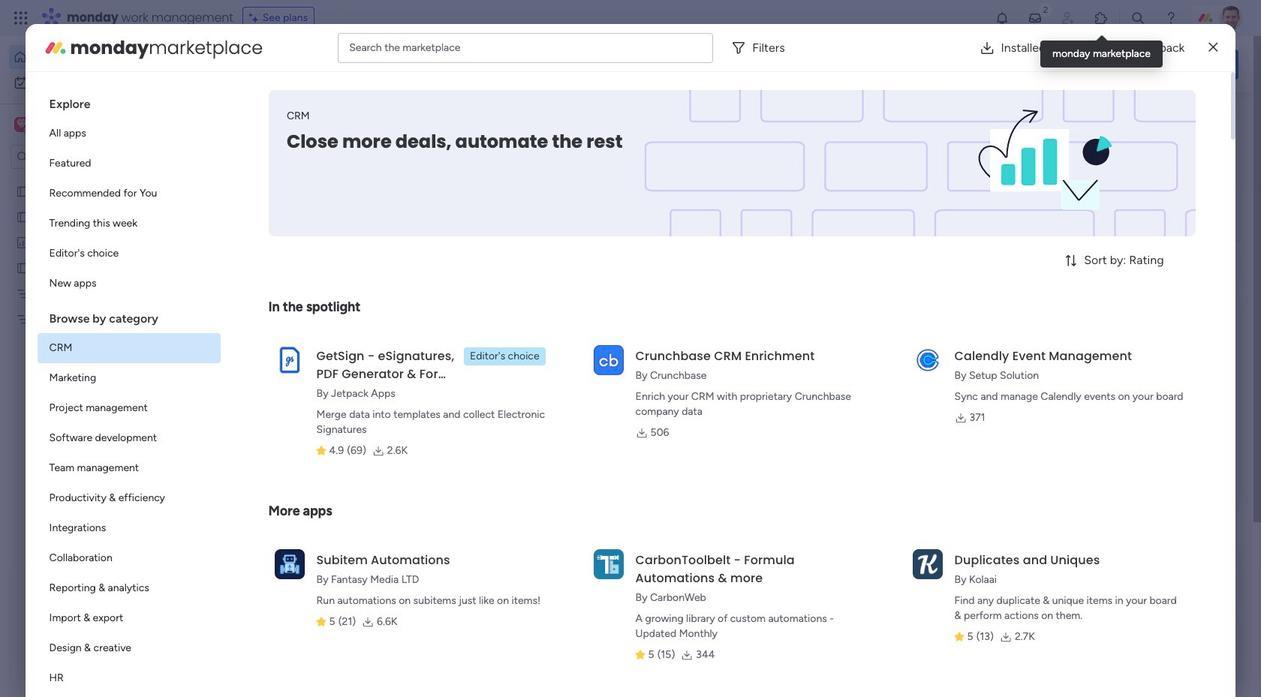 Task type: locate. For each thing, give the bounding box(es) containing it.
0 vertical spatial dapulse x slim image
[[1209, 39, 1219, 57]]

app logo image
[[275, 345, 305, 375], [594, 345, 624, 375], [913, 345, 943, 375], [594, 550, 624, 580], [275, 550, 305, 580], [913, 550, 943, 580]]

Search in workspace field
[[32, 148, 125, 166]]

search everything image
[[1131, 11, 1146, 26]]

1 vertical spatial circle o image
[[1036, 199, 1046, 210]]

1 heading from the top
[[37, 84, 221, 119]]

workspace image
[[14, 116, 29, 133]]

notifications image
[[995, 11, 1010, 26]]

2 heading from the top
[[37, 299, 221, 333]]

0 vertical spatial heading
[[37, 84, 221, 119]]

select product image
[[14, 11, 29, 26]]

0 vertical spatial circle o image
[[1036, 179, 1046, 191]]

1 vertical spatial dapulse x slim image
[[1217, 109, 1235, 127]]

check circle image
[[1036, 141, 1046, 152], [1036, 160, 1046, 171]]

public board image up public board image
[[16, 184, 30, 198]]

option
[[9, 45, 183, 69], [9, 71, 183, 95], [37, 119, 221, 149], [37, 149, 221, 179], [0, 178, 192, 181], [37, 179, 221, 209], [37, 209, 221, 239], [37, 239, 221, 269], [37, 269, 221, 299], [37, 333, 221, 364], [37, 364, 221, 394], [37, 394, 221, 424], [37, 424, 221, 454], [37, 454, 221, 484], [37, 484, 221, 514], [37, 514, 221, 544], [37, 544, 221, 574], [37, 574, 221, 604], [37, 604, 221, 634], [37, 634, 221, 664], [37, 664, 221, 694]]

1 vertical spatial public board image
[[16, 261, 30, 275]]

1 vertical spatial heading
[[37, 299, 221, 333]]

circle o image
[[1036, 179, 1046, 191], [1036, 199, 1046, 210]]

heading
[[37, 84, 221, 119], [37, 299, 221, 333]]

public board image
[[16, 184, 30, 198], [16, 261, 30, 275]]

monday marketplace image
[[43, 36, 67, 60]]

templates image image
[[1027, 302, 1226, 406]]

2 circle o image from the top
[[1036, 199, 1046, 210]]

0 vertical spatial public board image
[[16, 184, 30, 198]]

0 vertical spatial check circle image
[[1036, 141, 1046, 152]]

public board image down public dashboard icon
[[16, 261, 30, 275]]

2 public board image from the top
[[16, 261, 30, 275]]

v2 bolt switch image
[[1143, 56, 1152, 72]]

dapulse x slim image
[[1209, 39, 1219, 57], [1217, 109, 1235, 127]]

1 vertical spatial check circle image
[[1036, 160, 1046, 171]]

list box
[[37, 84, 221, 698], [0, 175, 192, 534]]



Task type: vqa. For each thing, say whether or not it's contained in the screenshot.
columns
no



Task type: describe. For each thing, give the bounding box(es) containing it.
workspace selection element
[[14, 116, 125, 135]]

terry turtle image
[[1220, 6, 1244, 30]]

1 circle o image from the top
[[1036, 179, 1046, 191]]

update feed image
[[1028, 11, 1043, 26]]

2 image
[[1039, 1, 1053, 18]]

monday marketplace image
[[1094, 11, 1109, 26]]

2 check circle image from the top
[[1036, 160, 1046, 171]]

v2 user feedback image
[[1026, 56, 1037, 73]]

workspace image
[[17, 116, 27, 133]]

banner logo image
[[904, 90, 1178, 237]]

quick search results list box
[[232, 140, 978, 524]]

1 public board image from the top
[[16, 184, 30, 198]]

public dashboard image
[[16, 235, 30, 249]]

getting started element
[[1014, 547, 1239, 607]]

help image
[[1164, 11, 1179, 26]]

2 element
[[384, 566, 402, 584]]

see plans image
[[249, 10, 263, 26]]

1 check circle image from the top
[[1036, 141, 1046, 152]]

public board image
[[16, 210, 30, 224]]



